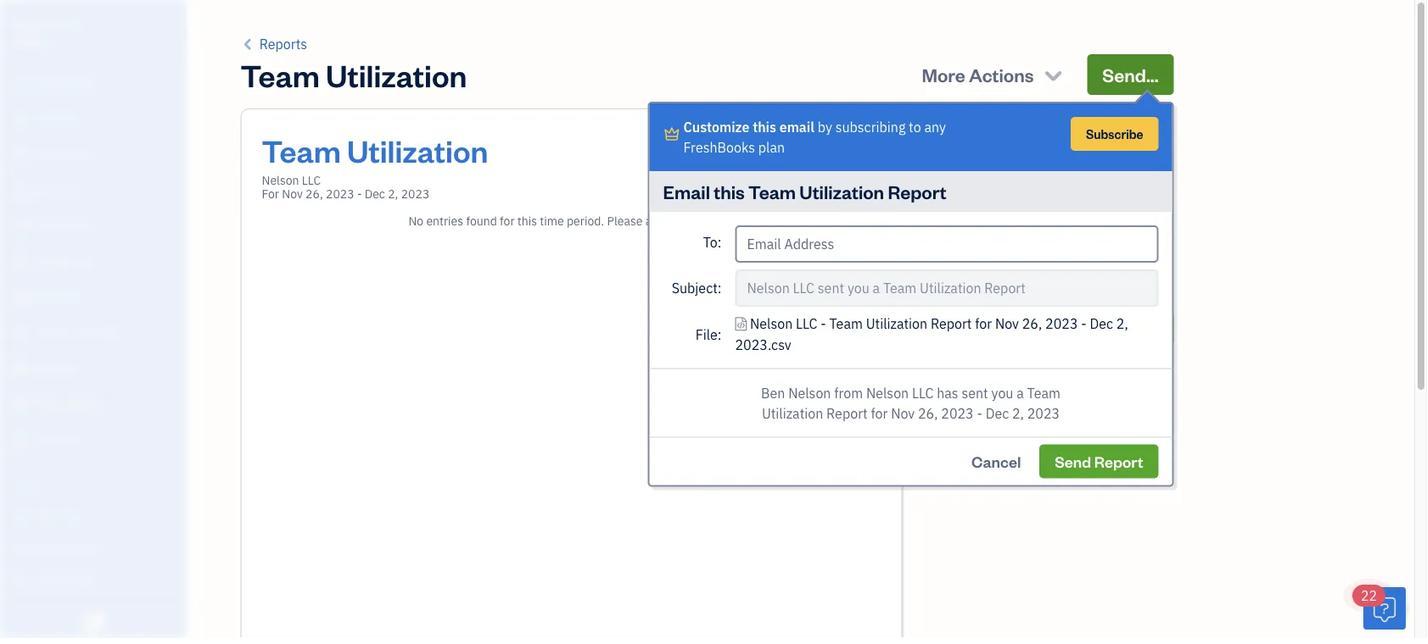 Task type: locate. For each thing, give the bounding box(es) containing it.
llc inside nelson llc owner
[[55, 16, 78, 32]]

report down email subject text box
[[931, 315, 972, 333]]

subscribe button
[[1071, 117, 1159, 151]]

2 horizontal spatial for
[[975, 315, 992, 333]]

0 vertical spatial dec
[[365, 186, 385, 202]]

subscribe
[[1086, 126, 1143, 142]]

2 vertical spatial nov
[[891, 405, 915, 423]]

customize
[[683, 118, 750, 136]]

resource center badge image
[[1364, 588, 1406, 630]]

this
[[753, 118, 776, 136], [714, 179, 745, 204], [517, 213, 537, 229]]

2, inside team utilization nelson llc for nov 26, 2023 - dec 2, 2023
[[388, 186, 398, 202]]

chevronleft image
[[241, 34, 256, 54]]

26,
[[306, 186, 323, 202], [1022, 315, 1042, 333], [918, 405, 938, 423]]

this up plan
[[753, 118, 776, 136]]

1 vertical spatial dec
[[1090, 315, 1113, 333]]

team
[[241, 54, 320, 95], [262, 130, 341, 170], [748, 179, 796, 204], [829, 315, 863, 333], [1027, 384, 1061, 402], [13, 510, 40, 524]]

dashboard image
[[11, 76, 31, 92]]

nelson llc - team utilization report for nov 26, 2023 - dec 2, 2023.csv
[[735, 315, 1128, 354]]

2 horizontal spatial this
[[753, 118, 776, 136]]

2,
[[388, 186, 398, 202], [1116, 315, 1128, 333], [1012, 405, 1024, 423]]

chevrondown image
[[1042, 63, 1065, 87]]

email
[[663, 179, 710, 204]]

date range element
[[926, 154, 1174, 240]]

apply
[[1117, 319, 1159, 339]]

range.
[[701, 213, 734, 229]]

1 horizontal spatial this
[[714, 179, 745, 204]]

report down reset
[[888, 179, 947, 204]]

llc
[[55, 16, 78, 32], [302, 173, 321, 188], [796, 315, 818, 333], [912, 384, 934, 402]]

nelson inside nelson llc owner
[[14, 16, 52, 32]]

for
[[500, 213, 515, 229], [975, 315, 992, 333], [871, 405, 888, 423]]

all
[[964, 135, 979, 153]]

file
[[696, 326, 718, 343]]

report inside the ben nelson from nelson llc has sent you a team utilization report for nov 26, 2023 - dec 2, 2023
[[827, 405, 868, 423]]

26, right for
[[306, 186, 323, 202]]

this left 'time'
[[517, 213, 537, 229]]

reports button
[[241, 34, 307, 54]]

utilization
[[326, 54, 467, 95], [347, 130, 488, 170], [800, 179, 884, 204], [866, 315, 928, 333], [762, 405, 823, 423]]

26, inside team utilization nelson llc for nov 26, 2023 - dec 2, 2023
[[306, 186, 323, 202]]

no entries found for this time period. please adjust the range.
[[408, 213, 734, 229]]

bank connections link
[[4, 565, 182, 595]]

team utilization nelson llc for nov 26, 2023 - dec 2, 2023
[[262, 130, 488, 202]]

invoice image
[[11, 182, 31, 199]]

2023
[[326, 186, 354, 202], [401, 186, 430, 202], [1045, 315, 1078, 333], [941, 405, 974, 423], [1027, 405, 1060, 423]]

dec
[[365, 186, 385, 202], [1090, 315, 1113, 333], [986, 405, 1009, 423]]

for inside nelson llc - team utilization report for nov 26, 2023 - dec 2, 2023.csv
[[975, 315, 992, 333]]

1 horizontal spatial for
[[871, 405, 888, 423]]

nelson
[[14, 16, 52, 32], [262, 173, 299, 188], [750, 315, 793, 333], [788, 384, 831, 402], [866, 384, 909, 402]]

0 horizontal spatial 2,
[[388, 186, 398, 202]]

items and services
[[13, 541, 102, 555]]

0 vertical spatial 26,
[[306, 186, 323, 202]]

utilization inside nelson llc - team utilization report for nov 26, 2023 - dec 2, 2023.csv
[[866, 315, 928, 333]]

2 horizontal spatial dec
[[1090, 315, 1113, 333]]

2 horizontal spatial 2,
[[1116, 315, 1128, 333]]

0 vertical spatial for
[[500, 213, 515, 229]]

Email Subject text field
[[735, 270, 1159, 307]]

0 horizontal spatial dec
[[365, 186, 385, 202]]

customize this email
[[683, 118, 815, 136]]

0 horizontal spatial nov
[[282, 186, 303, 202]]

expense image
[[11, 254, 31, 271]]

email
[[780, 118, 815, 136]]

services
[[61, 541, 102, 555]]

email this team utilization report
[[663, 179, 947, 204]]

report down "from"
[[827, 405, 868, 423]]

2 horizontal spatial 26,
[[1022, 315, 1042, 333]]

nov
[[282, 186, 303, 202], [995, 315, 1019, 333], [891, 405, 915, 423]]

owner
[[14, 34, 47, 48]]

close
[[989, 319, 1029, 339]]

26, up a
[[1022, 315, 1042, 333]]

1 horizontal spatial 2,
[[1012, 405, 1024, 423]]

0 vertical spatial this
[[753, 118, 776, 136]]

1 vertical spatial 2,
[[1116, 315, 1128, 333]]

utilization inside team utilization nelson llc for nov 26, 2023 - dec 2, 2023
[[347, 130, 488, 170]]

1 vertical spatial for
[[975, 315, 992, 333]]

team members
[[13, 510, 87, 524]]

this up range.
[[714, 179, 745, 204]]

1 horizontal spatial 26,
[[918, 405, 938, 423]]

:
[[718, 280, 722, 297], [718, 326, 722, 343]]

team up items
[[13, 510, 40, 524]]

2023 inside nelson llc - team utilization report for nov 26, 2023 - dec 2, 2023.csv
[[1045, 315, 1078, 333]]

report
[[888, 179, 947, 204], [931, 315, 972, 333], [827, 405, 868, 423], [1094, 452, 1143, 472]]

please
[[607, 213, 643, 229]]

utilization inside the ben nelson from nelson llc has sent you a team utilization report for nov 26, 2023 - dec 2, 2023
[[762, 405, 823, 423]]

chart image
[[11, 396, 31, 413]]

: left file image
[[718, 326, 722, 343]]

nov right for
[[282, 186, 303, 202]]

2 : from the top
[[718, 326, 722, 343]]

: down to:
[[718, 280, 722, 297]]

this for customize
[[753, 118, 776, 136]]

report image
[[11, 432, 31, 449]]

team up "from"
[[829, 315, 863, 333]]

0 vertical spatial :
[[718, 280, 722, 297]]

apps link
[[4, 471, 182, 501]]

1 : from the top
[[718, 280, 722, 297]]

1 horizontal spatial dec
[[986, 405, 1009, 423]]

freshbooks
[[683, 139, 755, 157]]

by subscribing to any freshbooks plan
[[683, 118, 946, 157]]

date
[[930, 167, 955, 182]]

1 horizontal spatial nov
[[891, 405, 915, 423]]

team inside "link"
[[13, 510, 40, 524]]

- inside the ben nelson from nelson llc has sent you a team utilization report for nov 26, 2023 - dec 2, 2023
[[977, 405, 982, 423]]

2, inside the ben nelson from nelson llc has sent you a team utilization report for nov 26, 2023 - dec 2, 2023
[[1012, 405, 1024, 423]]

2023 right close
[[1045, 315, 1078, 333]]

subject
[[672, 280, 718, 297]]

2023 up send
[[1027, 405, 1060, 423]]

0 vertical spatial 2,
[[388, 186, 398, 202]]

bank connections
[[13, 572, 100, 586]]

2 vertical spatial 2,
[[1012, 405, 1024, 423]]

2 horizontal spatial nov
[[995, 315, 1019, 333]]

period.
[[567, 213, 604, 229]]

-
[[357, 186, 362, 202], [821, 315, 826, 333], [1081, 315, 1087, 333], [977, 405, 982, 423]]

nelson inside nelson llc - team utilization report for nov 26, 2023 - dec 2, 2023.csv
[[750, 315, 793, 333]]

team up for
[[262, 130, 341, 170]]

0 vertical spatial nov
[[282, 186, 303, 202]]

members
[[42, 510, 87, 524]]

dec inside the ben nelson from nelson llc has sent you a team utilization report for nov 26, 2023 - dec 2, 2023
[[986, 405, 1009, 423]]

more
[[922, 62, 965, 87]]

this for email
[[714, 179, 745, 204]]

1 vertical spatial :
[[718, 326, 722, 343]]

freshbooks image
[[80, 612, 107, 632]]

nelson inside team utilization nelson llc for nov 26, 2023 - dec 2, 2023
[[262, 173, 299, 188]]

2 vertical spatial dec
[[986, 405, 1009, 423]]

the
[[681, 213, 699, 229]]

report inside nelson llc - team utilization report for nov 26, 2023 - dec 2, 2023.csv
[[931, 315, 972, 333]]

cancel
[[972, 452, 1021, 472]]

project image
[[11, 289, 31, 306]]

and
[[41, 541, 59, 555]]

1 vertical spatial 26,
[[1022, 315, 1042, 333]]

nov up you
[[995, 315, 1019, 333]]

send…
[[1103, 62, 1159, 87]]

llc inside nelson llc - team utilization report for nov 26, 2023 - dec 2, 2023.csv
[[796, 315, 818, 333]]

plan
[[758, 139, 785, 157]]

nov inside nelson llc - team utilization report for nov 26, 2023 - dec 2, 2023.csv
[[995, 315, 1019, 333]]

close button
[[926, 312, 1091, 346]]

team right a
[[1027, 384, 1061, 402]]

nov down nelson llc - team utilization report for nov 26, 2023 - dec 2, 2023.csv
[[891, 405, 915, 423]]

26, down has
[[918, 405, 938, 423]]

0 horizontal spatial this
[[517, 213, 537, 229]]

report right send
[[1094, 452, 1143, 472]]

1 vertical spatial this
[[714, 179, 745, 204]]

1 vertical spatial nov
[[995, 315, 1019, 333]]

items and services link
[[4, 534, 182, 563]]

reset
[[926, 135, 961, 153]]

apply button
[[1101, 312, 1174, 346]]

subject :
[[672, 280, 722, 297]]

2 vertical spatial 26,
[[918, 405, 938, 423]]

file :
[[696, 326, 722, 343]]

0 horizontal spatial 26,
[[306, 186, 323, 202]]

2 vertical spatial for
[[871, 405, 888, 423]]

connections
[[39, 572, 100, 586]]

apps
[[13, 478, 38, 492]]

estimate image
[[11, 147, 31, 164]]



Task type: describe. For each thing, give the bounding box(es) containing it.
has
[[937, 384, 959, 402]]

send report button
[[1040, 445, 1159, 479]]

0 horizontal spatial for
[[500, 213, 515, 229]]

more actions button
[[907, 54, 1080, 95]]

llc inside the ben nelson from nelson llc has sent you a team utilization report for nov 26, 2023 - dec 2, 2023
[[912, 384, 934, 402]]

money image
[[11, 361, 31, 378]]

2, inside nelson llc - team utilization report for nov 26, 2023 - dec 2, 2023.csv
[[1116, 315, 1128, 333]]

main element
[[0, 0, 242, 639]]

actions
[[969, 62, 1034, 87]]

settings link
[[4, 597, 182, 626]]

no
[[408, 213, 424, 229]]

2 vertical spatial this
[[517, 213, 537, 229]]

date range
[[930, 167, 991, 182]]

2023 up no
[[401, 186, 430, 202]]

for
[[262, 186, 279, 202]]

ben
[[761, 384, 785, 402]]

entries
[[426, 213, 463, 229]]

by
[[818, 118, 832, 136]]

: for subject :
[[718, 280, 722, 297]]

a
[[1017, 384, 1024, 402]]

26, inside nelson llc - team utilization report for nov 26, 2023 - dec 2, 2023.csv
[[1022, 315, 1042, 333]]

2023.csv
[[735, 336, 791, 354]]

nelson llc owner
[[14, 16, 78, 48]]

settings
[[13, 604, 52, 618]]

found
[[466, 213, 497, 229]]

time
[[540, 213, 564, 229]]

team down reports
[[241, 54, 320, 95]]

22 button
[[1353, 585, 1406, 630]]

range
[[957, 167, 991, 182]]

2023 down has
[[941, 405, 974, 423]]

send… button
[[1087, 54, 1174, 95]]

you
[[991, 384, 1014, 402]]

reports
[[259, 35, 307, 53]]

for inside the ben nelson from nelson llc has sent you a team utilization report for nov 26, 2023 - dec 2, 2023
[[871, 405, 888, 423]]

Select a contact to send to email field
[[735, 226, 1159, 263]]

items
[[13, 541, 39, 555]]

dec inside team utilization nelson llc for nov 26, 2023 - dec 2, 2023
[[365, 186, 385, 202]]

- inside team utilization nelson llc for nov 26, 2023 - dec 2, 2023
[[357, 186, 362, 202]]

to:
[[703, 234, 722, 252]]

to
[[909, 118, 921, 136]]

subscribing
[[836, 118, 906, 136]]

reset all button
[[926, 134, 979, 154]]

nov inside the ben nelson from nelson llc has sent you a team utilization report for nov 26, 2023 - dec 2, 2023
[[891, 405, 915, 423]]

from
[[834, 384, 863, 402]]

reset all
[[926, 135, 979, 153]]

team down plan
[[748, 179, 796, 204]]

team inside team utilization nelson llc for nov 26, 2023 - dec 2, 2023
[[262, 130, 341, 170]]

send report
[[1055, 452, 1143, 472]]

sent
[[962, 384, 988, 402]]

any
[[924, 118, 946, 136]]

team inside the ben nelson from nelson llc has sent you a team utilization report for nov 26, 2023 - dec 2, 2023
[[1027, 384, 1061, 402]]

team utilization
[[241, 54, 467, 95]]

dec inside nelson llc - team utilization report for nov 26, 2023 - dec 2, 2023.csv
[[1090, 315, 1113, 333]]

26, inside the ben nelson from nelson llc has sent you a team utilization report for nov 26, 2023 - dec 2, 2023
[[918, 405, 938, 423]]

crown image
[[663, 124, 681, 144]]

cancel button
[[956, 445, 1036, 479]]

22
[[1361, 588, 1377, 605]]

timer image
[[11, 325, 31, 342]]

file image
[[735, 314, 747, 335]]

: for file :
[[718, 326, 722, 343]]

team members link
[[4, 502, 182, 532]]

ben nelson from nelson llc has sent you a team utilization report for nov 26, 2023 - dec 2, 2023
[[761, 384, 1061, 423]]

team inside nelson llc - team utilization report for nov 26, 2023 - dec 2, 2023.csv
[[829, 315, 863, 333]]

send
[[1055, 452, 1091, 472]]

nov inside team utilization nelson llc for nov 26, 2023 - dec 2, 2023
[[282, 186, 303, 202]]

client image
[[11, 111, 31, 128]]

more actions
[[922, 62, 1034, 87]]

adjust
[[645, 213, 678, 229]]

filters
[[926, 101, 979, 126]]

bank
[[13, 572, 37, 586]]

payment image
[[11, 218, 31, 235]]

llc inside team utilization nelson llc for nov 26, 2023 - dec 2, 2023
[[302, 173, 321, 188]]

report inside button
[[1094, 452, 1143, 472]]

2023 right for
[[326, 186, 354, 202]]



Task type: vqa. For each thing, say whether or not it's contained in the screenshot.
"Of" inside Set Up Your Retainer DIALOG
no



